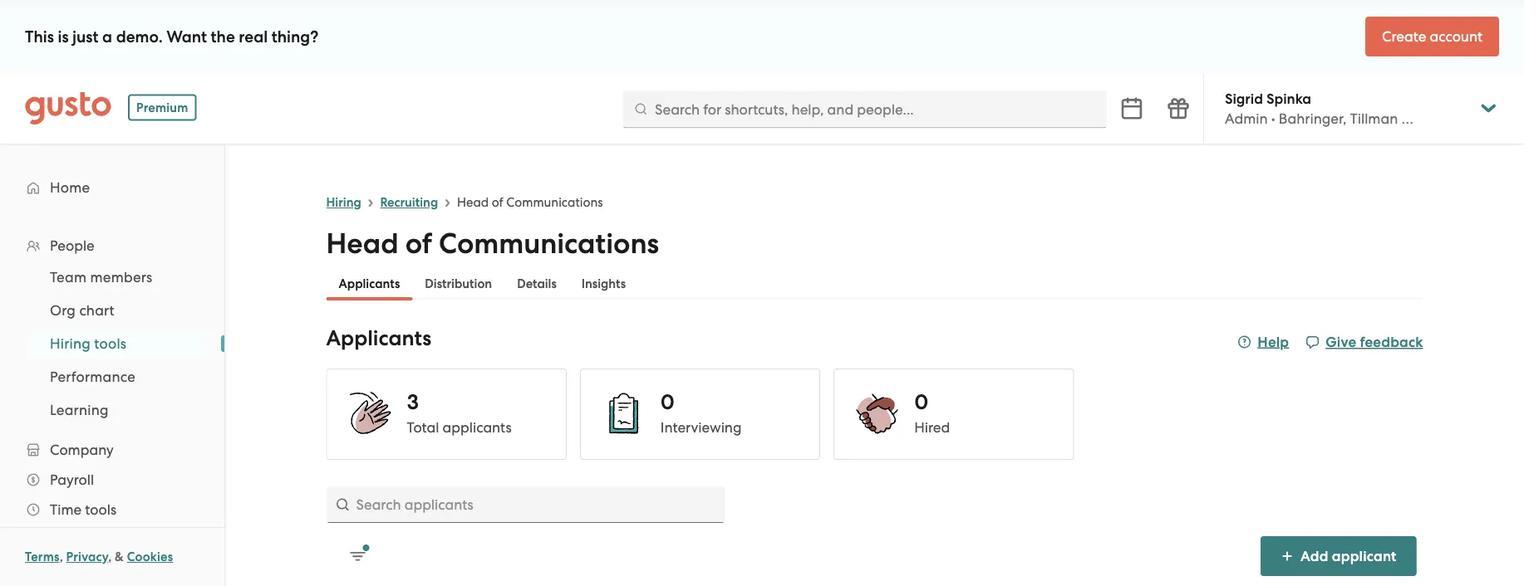 Task type: describe. For each thing, give the bounding box(es) containing it.
hiring for hiring tools
[[50, 336, 91, 352]]

time tools
[[50, 502, 117, 519]]

org chart
[[50, 303, 115, 319]]

org chart link
[[30, 296, 208, 326]]

cookies button
[[127, 548, 173, 568]]

add applicant
[[1301, 548, 1397, 565]]

premium
[[136, 100, 188, 115]]

Search for shortcuts, help, and people... field
[[655, 99, 1095, 119]]

is
[[58, 27, 69, 46]]

team members
[[50, 269, 152, 286]]

global-search element
[[623, 90, 1107, 128]]

tools for time tools
[[85, 502, 117, 519]]

time tools button
[[17, 495, 208, 525]]

details
[[517, 277, 557, 292]]

org
[[50, 303, 76, 319]]

members
[[90, 269, 152, 286]]

terms link
[[25, 550, 60, 565]]

recruiting
[[380, 195, 438, 210]]

applicants
[[443, 420, 512, 436]]

team members link
[[30, 263, 208, 293]]

list containing team members
[[0, 261, 224, 427]]

payroll
[[50, 472, 94, 489]]

distribution link
[[413, 268, 505, 301]]

spinka
[[1267, 90, 1312, 107]]

applicant
[[1332, 548, 1397, 565]]

hiring link
[[326, 195, 361, 210]]

demo.
[[116, 27, 163, 46]]

interviewing
[[661, 420, 742, 436]]

0 for 0 hired
[[915, 390, 929, 416]]

real
[[239, 27, 268, 46]]

1 , from the left
[[60, 550, 63, 565]]

0 vertical spatial head of communications
[[457, 195, 603, 210]]

1 vertical spatial head of communications
[[326, 227, 659, 261]]

•
[[1272, 110, 1276, 127]]

1 horizontal spatial of
[[492, 195, 504, 210]]

0 hired
[[915, 390, 950, 436]]

create account link
[[1366, 17, 1500, 57]]

1 vertical spatial of
[[405, 227, 432, 261]]

learning link
[[30, 396, 208, 426]]

0 horizontal spatial head
[[326, 227, 399, 261]]

home link
[[17, 173, 208, 203]]

give feedback
[[1326, 334, 1424, 351]]

payroll button
[[17, 466, 208, 495]]

company
[[50, 442, 114, 459]]

3
[[407, 390, 419, 416]]

bahringer,
[[1279, 110, 1347, 127]]

sigrid spinka admin • bahringer, tillman and oga
[[1225, 90, 1461, 127]]

sigrid
[[1225, 90, 1263, 107]]

thing?
[[272, 27, 319, 46]]

give
[[1326, 334, 1357, 351]]

this
[[25, 27, 54, 46]]

feedback
[[1360, 334, 1424, 351]]

company button
[[17, 436, 208, 466]]

new notifications image
[[350, 545, 370, 565]]

help
[[1258, 334, 1290, 351]]

privacy link
[[66, 550, 108, 565]]

applicants link
[[326, 268, 413, 301]]

hiring tools
[[50, 336, 127, 352]]



Task type: vqa. For each thing, say whether or not it's contained in the screenshot.
and
yes



Task type: locate. For each thing, give the bounding box(es) containing it.
head of communications up distribution
[[326, 227, 659, 261]]

2 list from the top
[[0, 261, 224, 427]]

distribution
[[425, 277, 492, 292]]

give feedback button
[[1306, 333, 1424, 353]]

oga
[[1432, 110, 1461, 127]]

just
[[72, 27, 99, 46]]

2 0 from the left
[[915, 390, 929, 416]]

0 vertical spatial communications
[[507, 195, 603, 210]]

of
[[492, 195, 504, 210], [405, 227, 432, 261]]

hiring down org
[[50, 336, 91, 352]]

tools
[[94, 336, 127, 352], [85, 502, 117, 519]]

0 vertical spatial hiring
[[326, 195, 361, 210]]

admin
[[1225, 110, 1268, 127]]

create account
[[1383, 28, 1483, 45]]

1 0 from the left
[[661, 390, 675, 416]]

1 list from the top
[[0, 171, 224, 587]]

add applicant link
[[1261, 537, 1417, 577]]

insights
[[582, 277, 626, 292]]

account
[[1430, 28, 1483, 45]]

0
[[661, 390, 675, 416], [915, 390, 929, 416]]

head up applicants link
[[326, 227, 399, 261]]

1 vertical spatial applicants
[[326, 326, 432, 352]]

the
[[211, 27, 235, 46]]

list
[[0, 171, 224, 587], [0, 261, 224, 427]]

head of communications
[[457, 195, 603, 210], [326, 227, 659, 261]]

&
[[115, 550, 124, 565]]

0 inside 0 interviewing
[[661, 390, 675, 416]]

people button
[[17, 231, 208, 261]]

0 vertical spatial applicants
[[339, 277, 400, 292]]

applicants
[[339, 277, 400, 292], [326, 326, 432, 352]]

3 total applicants
[[407, 390, 512, 436]]

hiring left recruiting link
[[326, 195, 361, 210]]

learning
[[50, 402, 109, 419]]

performance link
[[30, 362, 208, 392]]

people
[[50, 238, 95, 254]]

terms
[[25, 550, 60, 565]]

tools down "org chart" link
[[94, 336, 127, 352]]

head right recruiting link
[[457, 195, 489, 210]]

create
[[1383, 28, 1427, 45]]

performance
[[50, 369, 136, 386]]

privacy
[[66, 550, 108, 565]]

home image
[[25, 92, 111, 125]]

0 up 'hired'
[[915, 390, 929, 416]]

this is just a demo. want the real thing?
[[25, 27, 319, 46]]

0 interviewing
[[661, 390, 742, 436]]

help button
[[1238, 332, 1290, 353]]

0 for 0 interviewing
[[661, 390, 675, 416]]

list containing home
[[0, 171, 224, 587]]

want
[[167, 27, 207, 46]]

1 horizontal spatial ,
[[108, 550, 112, 565]]

tillman
[[1350, 110, 1398, 127]]

Search applicants field
[[326, 487, 725, 524]]

total
[[407, 420, 439, 436]]

tools inside 'dropdown button'
[[85, 502, 117, 519]]

and
[[1402, 110, 1428, 127]]

hiring for hiring link
[[326, 195, 361, 210]]

insights link
[[569, 268, 638, 301]]

0 vertical spatial head
[[457, 195, 489, 210]]

0 horizontal spatial ,
[[60, 550, 63, 565]]

, left privacy
[[60, 550, 63, 565]]

0 horizontal spatial hiring
[[50, 336, 91, 352]]

add
[[1301, 548, 1329, 565]]

0 vertical spatial tools
[[94, 336, 127, 352]]

a
[[102, 27, 112, 46]]

cookies
[[127, 550, 173, 565]]

tools for hiring tools
[[94, 336, 127, 352]]

recruiting link
[[380, 195, 438, 210]]

1 vertical spatial head
[[326, 227, 399, 261]]

,
[[60, 550, 63, 565], [108, 550, 112, 565]]

team
[[50, 269, 87, 286]]

terms , privacy , & cookies
[[25, 550, 173, 565]]

time
[[50, 502, 82, 519]]

1 vertical spatial communications
[[439, 227, 659, 261]]

home
[[50, 180, 90, 196]]

chart
[[79, 303, 115, 319]]

1 horizontal spatial 0
[[915, 390, 929, 416]]

1 vertical spatial tools
[[85, 502, 117, 519]]

0 up interviewing at the bottom of page
[[661, 390, 675, 416]]

1 horizontal spatial hiring
[[326, 195, 361, 210]]

tools down "payroll" dropdown button
[[85, 502, 117, 519]]

hiring
[[326, 195, 361, 210], [50, 336, 91, 352]]

0 horizontal spatial 0
[[661, 390, 675, 416]]

2 , from the left
[[108, 550, 112, 565]]

0 vertical spatial of
[[492, 195, 504, 210]]

head of communications up details
[[457, 195, 603, 210]]

hired
[[915, 420, 950, 436]]

premium button
[[128, 94, 197, 121]]

details link
[[505, 268, 569, 301]]

head
[[457, 195, 489, 210], [326, 227, 399, 261]]

communications
[[507, 195, 603, 210], [439, 227, 659, 261]]

hiring tools link
[[30, 329, 208, 359]]

0 inside 0 hired
[[915, 390, 929, 416]]

, left &
[[108, 550, 112, 565]]

hiring inside list
[[50, 336, 91, 352]]

1 horizontal spatial head
[[457, 195, 489, 210]]

1 vertical spatial hiring
[[50, 336, 91, 352]]

0 horizontal spatial of
[[405, 227, 432, 261]]



